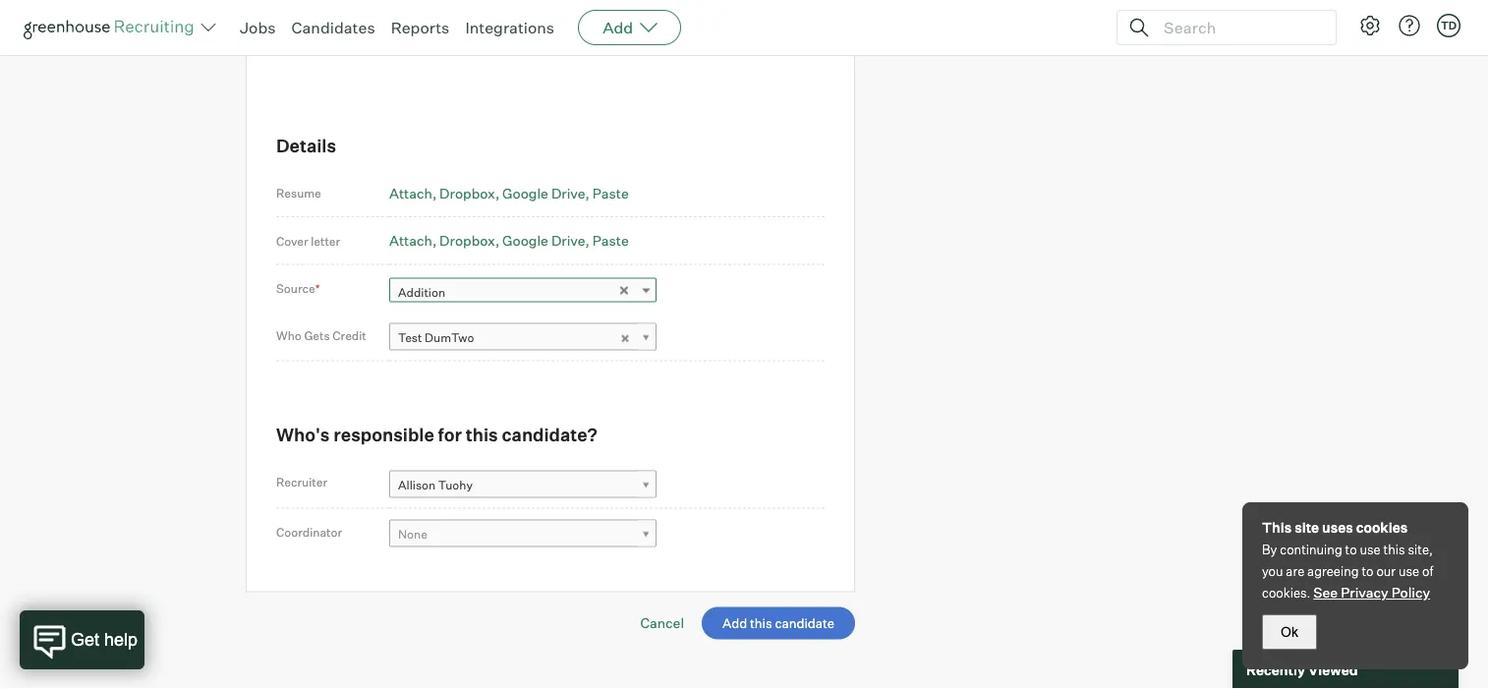 Task type: locate. For each thing, give the bounding box(es) containing it.
dropbox
[[440, 185, 495, 202], [440, 232, 495, 250]]

2 attach link from the top
[[389, 232, 437, 250]]

use down cookies
[[1360, 542, 1381, 557]]

site,
[[1408, 542, 1433, 557]]

ok button
[[1262, 614, 1317, 650]]

2 dropbox link from the top
[[440, 232, 500, 250]]

jobs link
[[240, 18, 276, 37]]

responsible
[[334, 424, 434, 446]]

1 vertical spatial drive
[[551, 232, 585, 250]]

0 vertical spatial dropbox
[[440, 185, 495, 202]]

attach
[[389, 185, 433, 202], [389, 232, 433, 250]]

0 vertical spatial attach link
[[389, 185, 437, 202]]

uses
[[1322, 519, 1354, 536]]

by continuing to use this site, you are agreeing to our use of cookies.
[[1262, 542, 1434, 601]]

attach for resume
[[389, 185, 433, 202]]

1 vertical spatial google
[[502, 232, 548, 250]]

+ add another link
[[389, 40, 481, 58]]

1 vertical spatial paste link
[[593, 232, 629, 250]]

1 horizontal spatial add
[[603, 18, 633, 37]]

candidate?
[[502, 424, 598, 446]]

td
[[1441, 19, 1457, 32]]

source *
[[276, 282, 320, 297]]

drive for resume
[[551, 185, 585, 202]]

1 vertical spatial add
[[401, 40, 428, 58]]

candidates link
[[292, 18, 375, 37]]

0 vertical spatial add
[[603, 18, 633, 37]]

this inside "by continuing to use this site, you are agreeing to our use of cookies."
[[1384, 542, 1406, 557]]

YYYY text field
[[554, 0, 613, 6]]

1 vertical spatial attach dropbox google drive paste
[[389, 232, 629, 250]]

1 attach dropbox google drive paste from the top
[[389, 185, 629, 202]]

0 horizontal spatial use
[[1360, 542, 1381, 557]]

paste for cover letter
[[593, 232, 629, 250]]

to down uses
[[1346, 542, 1357, 557]]

1 paste link from the top
[[593, 185, 629, 202]]

0 vertical spatial attach dropbox google drive paste
[[389, 185, 629, 202]]

1 dropbox from the top
[[440, 185, 495, 202]]

this
[[1262, 519, 1292, 536]]

who's responsible for this candidate?
[[276, 424, 598, 446]]

drive
[[551, 185, 585, 202], [551, 232, 585, 250]]

2 google from the top
[[502, 232, 548, 250]]

0 horizontal spatial to
[[1346, 542, 1357, 557]]

1 google from the top
[[502, 185, 548, 202]]

0 vertical spatial paste
[[593, 185, 629, 202]]

1 vertical spatial this
[[1384, 542, 1406, 557]]

0 vertical spatial dropbox link
[[440, 185, 500, 202]]

2 paste from the top
[[593, 232, 629, 250]]

attach dropbox google drive paste for cover letter
[[389, 232, 629, 250]]

None submit
[[702, 608, 855, 640]]

2 attach from the top
[[389, 232, 433, 250]]

1 paste from the top
[[593, 185, 629, 202]]

use
[[1360, 542, 1381, 557], [1399, 563, 1420, 579]]

+ add another
[[389, 40, 481, 58]]

1 vertical spatial attach
[[389, 232, 433, 250]]

1 vertical spatial dropbox link
[[440, 232, 500, 250]]

integrations
[[465, 18, 555, 37]]

paste link
[[593, 185, 629, 202], [593, 232, 629, 250]]

see privacy policy
[[1314, 584, 1431, 601]]

1 vertical spatial google drive link
[[502, 232, 590, 250]]

google drive link for resume
[[502, 185, 590, 202]]

1 vertical spatial to
[[1362, 563, 1374, 579]]

who
[[276, 329, 302, 343]]

td button
[[1437, 14, 1461, 37]]

add
[[603, 18, 633, 37], [401, 40, 428, 58]]

1 vertical spatial paste
[[593, 232, 629, 250]]

None file field
[[24, 678, 272, 689]]

1 dropbox link from the top
[[440, 185, 500, 202]]

reports
[[391, 18, 450, 37]]

cookies
[[1356, 519, 1408, 536]]

0 vertical spatial attach
[[389, 185, 433, 202]]

2 paste link from the top
[[593, 232, 629, 250]]

1 attach from the top
[[389, 185, 433, 202]]

continuing
[[1280, 542, 1343, 557]]

add right '+'
[[401, 40, 428, 58]]

0 horizontal spatial add
[[401, 40, 428, 58]]

1 vertical spatial attach link
[[389, 232, 437, 250]]

of
[[1423, 563, 1434, 579]]

1 drive from the top
[[551, 185, 585, 202]]

paste
[[593, 185, 629, 202], [593, 232, 629, 250]]

are
[[1286, 563, 1305, 579]]

tuohy
[[438, 478, 473, 493]]

2 dropbox from the top
[[440, 232, 495, 250]]

google for cover letter
[[502, 232, 548, 250]]

integrations link
[[465, 18, 555, 37]]

use left of
[[1399, 563, 1420, 579]]

0 vertical spatial google drive link
[[502, 185, 590, 202]]

0 vertical spatial drive
[[551, 185, 585, 202]]

paste link for cover letter
[[593, 232, 629, 250]]

1 attach link from the top
[[389, 185, 437, 202]]

2 drive from the top
[[551, 232, 585, 250]]

details
[[276, 135, 336, 157]]

0 vertical spatial to
[[1346, 542, 1357, 557]]

this right the for
[[466, 424, 498, 446]]

2 attach dropbox google drive paste from the top
[[389, 232, 629, 250]]

letter
[[311, 234, 340, 249]]

to left the our on the right bottom
[[1362, 563, 1374, 579]]

policy
[[1392, 584, 1431, 601]]

Search text field
[[1159, 13, 1318, 42]]

1 google drive link from the top
[[502, 185, 590, 202]]

this up the our on the right bottom
[[1384, 542, 1406, 557]]

2 google drive link from the top
[[502, 232, 590, 250]]

1 vertical spatial use
[[1399, 563, 1420, 579]]

0 vertical spatial paste link
[[593, 185, 629, 202]]

for
[[438, 424, 462, 446]]

attach link
[[389, 185, 437, 202], [389, 232, 437, 250]]

agreeing
[[1308, 563, 1359, 579]]

reports link
[[391, 18, 450, 37]]

to
[[1346, 542, 1357, 557], [1362, 563, 1374, 579]]

google drive link
[[502, 185, 590, 202], [502, 232, 590, 250]]

*
[[315, 282, 320, 297]]

1 horizontal spatial this
[[1384, 542, 1406, 557]]

who's
[[276, 424, 330, 446]]

1 vertical spatial dropbox
[[440, 232, 495, 250]]

attach dropbox google drive paste
[[389, 185, 629, 202], [389, 232, 629, 250]]

1 horizontal spatial to
[[1362, 563, 1374, 579]]

0 vertical spatial google
[[502, 185, 548, 202]]

ok
[[1281, 624, 1299, 640]]

0 vertical spatial this
[[466, 424, 498, 446]]

this
[[466, 424, 498, 446], [1384, 542, 1406, 557]]

dropbox link
[[440, 185, 500, 202], [440, 232, 500, 250]]

candidates
[[292, 18, 375, 37]]

google
[[502, 185, 548, 202], [502, 232, 548, 250]]

paste for resume
[[593, 185, 629, 202]]

attach link for cover letter
[[389, 232, 437, 250]]

add down yyyy text box
[[603, 18, 633, 37]]

paste link for resume
[[593, 185, 629, 202]]



Task type: vqa. For each thing, say whether or not it's contained in the screenshot.
stage's —
no



Task type: describe. For each thing, give the bounding box(es) containing it.
another
[[431, 40, 481, 58]]

allison
[[398, 478, 436, 493]]

site
[[1295, 519, 1320, 536]]

see privacy policy link
[[1314, 584, 1431, 601]]

recently viewed
[[1247, 661, 1358, 678]]

allison tuohy
[[398, 478, 473, 493]]

drive for cover letter
[[551, 232, 585, 250]]

addition
[[398, 285, 445, 300]]

our
[[1377, 563, 1396, 579]]

dropbox for resume
[[440, 185, 495, 202]]

configure image
[[1359, 14, 1382, 37]]

recently
[[1247, 661, 1306, 678]]

privacy
[[1341, 584, 1389, 601]]

1 horizontal spatial use
[[1399, 563, 1420, 579]]

dropbox link for cover letter
[[440, 232, 500, 250]]

cover letter
[[276, 234, 340, 249]]

dumtwo
[[425, 331, 474, 346]]

0 vertical spatial use
[[1360, 542, 1381, 557]]

education element
[[389, 0, 825, 63]]

google drive link for cover letter
[[502, 232, 590, 250]]

coordinator
[[276, 525, 342, 540]]

cancel
[[640, 615, 684, 632]]

source
[[276, 282, 315, 297]]

td button
[[1433, 10, 1465, 41]]

google for resume
[[502, 185, 548, 202]]

resume
[[276, 186, 321, 201]]

0 horizontal spatial this
[[466, 424, 498, 446]]

none link
[[389, 520, 657, 549]]

jobs
[[240, 18, 276, 37]]

viewed
[[1309, 661, 1358, 678]]

cover
[[276, 234, 308, 249]]

attach for cover letter
[[389, 232, 433, 250]]

recruiter
[[276, 475, 327, 490]]

allison tuohy link
[[389, 471, 657, 499]]

you
[[1262, 563, 1284, 579]]

who gets credit
[[276, 329, 366, 343]]

cookies.
[[1262, 585, 1311, 601]]

test
[[398, 331, 422, 346]]

by
[[1262, 542, 1278, 557]]

add button
[[578, 10, 682, 45]]

cancel link
[[640, 615, 684, 632]]

+
[[389, 40, 398, 58]]

dropbox link for resume
[[440, 185, 500, 202]]

credit
[[333, 329, 366, 343]]

attach link for resume
[[389, 185, 437, 202]]

add inside education element
[[401, 40, 428, 58]]

greenhouse recruiting image
[[24, 16, 201, 39]]

test dumtwo link
[[389, 324, 657, 352]]

dropbox for cover letter
[[440, 232, 495, 250]]

gets
[[304, 329, 330, 343]]

MM text field
[[502, 0, 552, 6]]

test dumtwo
[[398, 331, 474, 346]]

addition link
[[389, 278, 657, 307]]

add inside popup button
[[603, 18, 633, 37]]

see
[[1314, 584, 1338, 601]]

attach dropbox google drive paste for resume
[[389, 185, 629, 202]]

this site uses cookies
[[1262, 519, 1408, 536]]

none
[[398, 528, 428, 542]]



